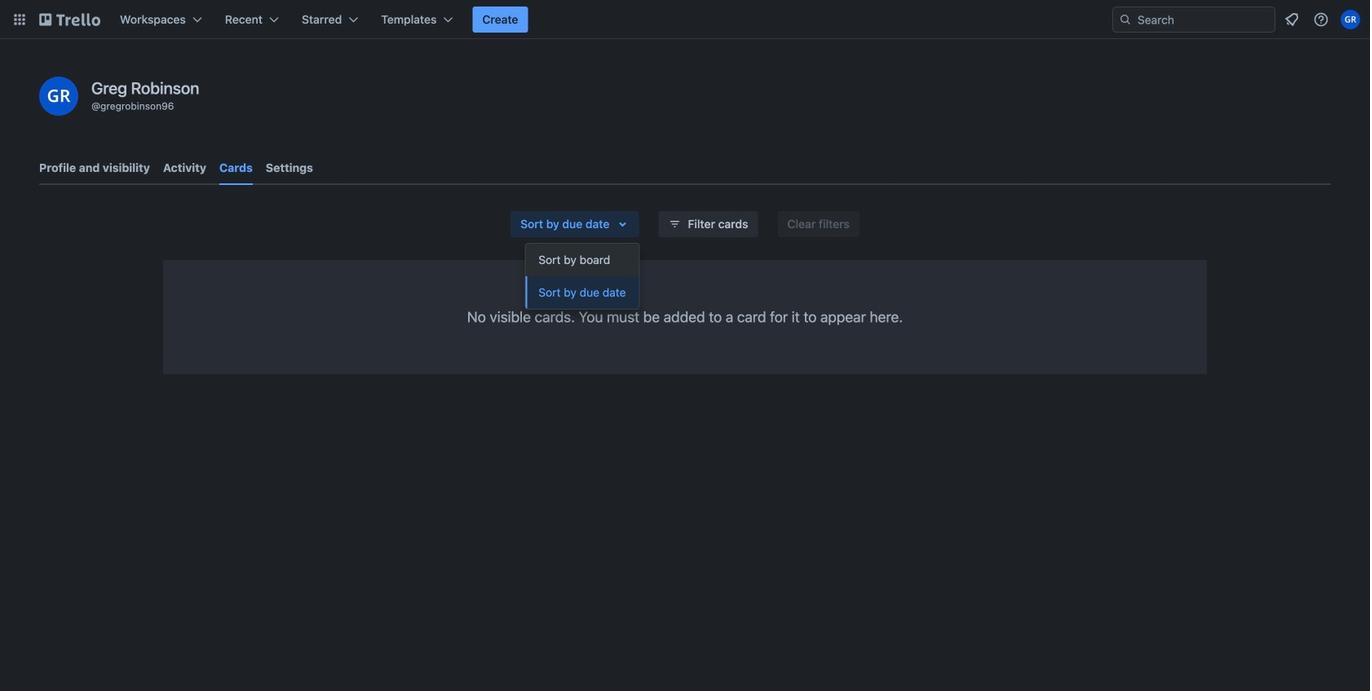Task type: describe. For each thing, give the bounding box(es) containing it.
0 notifications image
[[1283, 10, 1302, 29]]

greg robinson (gregrobinson96) image
[[39, 77, 78, 116]]

greg robinson (gregrobinson96) image
[[1341, 10, 1361, 29]]



Task type: locate. For each thing, give the bounding box(es) containing it.
search image
[[1120, 13, 1133, 26]]

primary element
[[0, 0, 1371, 39]]

menu
[[526, 244, 639, 309]]

open information menu image
[[1314, 11, 1330, 28]]

Search field
[[1133, 8, 1275, 31]]

back to home image
[[39, 7, 100, 33]]



Task type: vqa. For each thing, say whether or not it's contained in the screenshot.
John Smith (johnsmith38824343) icon
no



